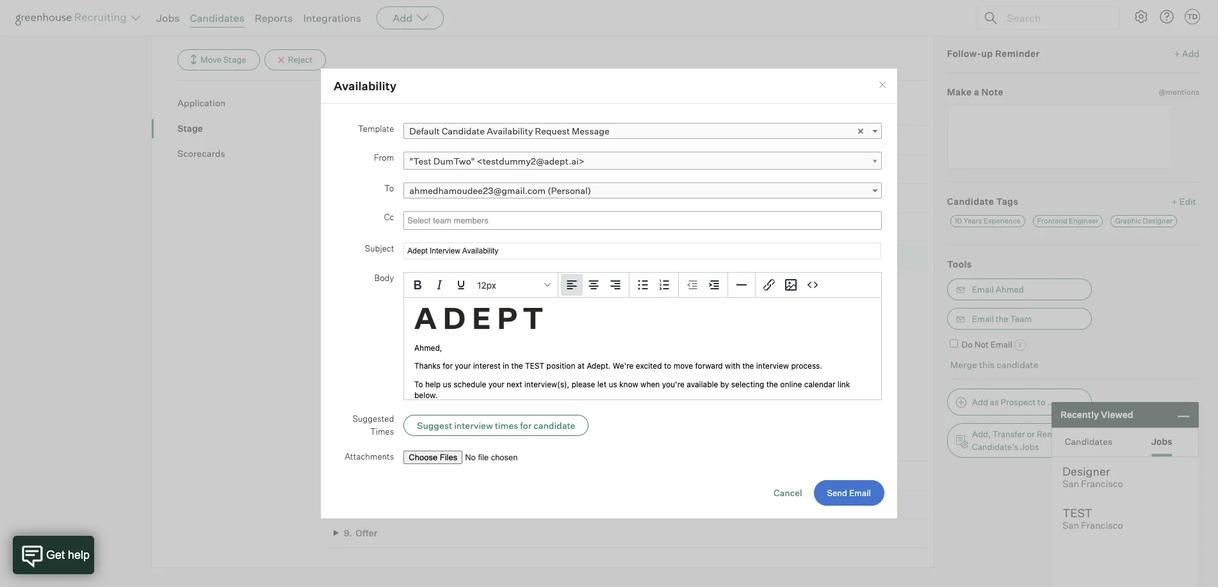 Task type: describe. For each thing, give the bounding box(es) containing it.
Do Not Email checkbox
[[950, 339, 958, 348]]

9.
[[344, 528, 352, 539]]

0 vertical spatial ahmed
[[947, 9, 976, 19]]

hamoud
[[977, 9, 1011, 19]]

a
[[974, 87, 980, 97]]

for inside suggest interview times for candidate button
[[520, 420, 532, 431]]

12px toolbar
[[404, 273, 559, 298]]

suggested
[[353, 414, 394, 424]]

body
[[375, 273, 394, 283]]

offer
[[356, 528, 378, 539]]

prospect
[[1001, 397, 1036, 407]]

template
[[358, 124, 394, 134]]

close image
[[878, 80, 888, 90]]

up
[[982, 48, 993, 59]]

default candidate availability request message
[[410, 126, 610, 137]]

media
[[350, 20, 376, 31]]

your
[[241, 20, 260, 31]]

ahmed inside button
[[996, 284, 1024, 294]]

add for + add interview
[[355, 445, 372, 456]]

ahmedhamoudee23@gmail.com (personal)
[[410, 185, 591, 196]]

email for email ahmed
[[972, 284, 994, 294]]

availability down subject
[[347, 281, 396, 292]]

suggest
[[417, 420, 452, 431]]

integrations link
[[303, 12, 361, 24]]

preliminary screen
[[356, 163, 439, 174]]

cc
[[384, 212, 394, 222]]

availability up "test dumtwo" <testdummy2@adept.ai>
[[487, 126, 533, 137]]

add, transfer or remove candidate's jobs button
[[947, 423, 1092, 458]]

subject
[[365, 244, 394, 254]]

0 horizontal spatial jobs
[[156, 12, 180, 24]]

reject
[[288, 55, 313, 65]]

frontend engineer link
[[1033, 215, 1103, 227]]

frontend engineer
[[1038, 217, 1099, 226]]

"test
[[410, 156, 432, 167]]

schedule for 1st schedule interview link
[[602, 359, 641, 370]]

reject button
[[265, 49, 326, 71]]

4 toolbar from the left
[[756, 273, 827, 298]]

12px button
[[472, 274, 556, 296]]

move
[[201, 55, 222, 65]]

12px group
[[404, 273, 881, 298]]

+ for + edit
[[1172, 196, 1178, 207]]

move stage button
[[178, 49, 260, 71]]

add for cultural add interview
[[382, 423, 399, 434]]

not
[[975, 339, 989, 350]]

graphic designer
[[1116, 217, 1173, 226]]

+ add link
[[1175, 47, 1200, 60]]

recently viewed
[[1061, 410, 1134, 420]]

schedule for first schedule interview link from the bottom
[[602, 380, 641, 391]]

+ for + add
[[1175, 48, 1181, 59]]

as
[[990, 397, 999, 407]]

job setup link
[[15, 8, 113, 23]]

request availability
[[556, 281, 640, 292]]

has
[[1013, 9, 1027, 19]]

viewed
[[1101, 410, 1134, 420]]

designer for designer san francisco
[[1063, 464, 1111, 479]]

graphic
[[1116, 217, 1142, 226]]

request inside availability dialog
[[535, 126, 570, 137]]

cancel button
[[774, 488, 803, 499]]

schedule interview for first schedule interview link from the bottom
[[602, 380, 682, 391]]

integrations
[[303, 12, 361, 24]]

2 horizontal spatial jobs
[[1151, 436, 1173, 447]]

application link
[[178, 97, 328, 109]]

days
[[1149, 9, 1168, 19]]

1 vertical spatial candidate
[[947, 196, 994, 207]]

interview
[[454, 420, 493, 431]]

been
[[1028, 9, 1048, 19]]

holding tank
[[356, 134, 414, 145]]

make
[[947, 87, 972, 97]]

this
[[979, 360, 995, 371]]

found through your organization's social media presence (test dummy)
[[178, 20, 481, 31]]

td button
[[1185, 9, 1201, 24]]

screen
[[408, 163, 439, 174]]

0 vertical spatial candidate
[[997, 360, 1039, 371]]

email the team
[[972, 314, 1032, 324]]

to
[[1038, 397, 1046, 407]]

+ for + add interview
[[347, 445, 353, 456]]

merge this candidate link
[[951, 360, 1039, 371]]

1 schedule interview link from the top
[[602, 359, 682, 370]]

2 vertical spatial email
[[991, 339, 1013, 350]]

3 toolbar from the left
[[679, 273, 729, 298]]

organization's
[[262, 20, 322, 31]]

follow-
[[947, 48, 982, 59]]

1 horizontal spatial for
[[1086, 9, 1096, 19]]

availability dialog
[[320, 68, 898, 520]]

10 years experience link
[[951, 215, 1025, 227]]

<testdummy2@adept.ai>
[[477, 156, 585, 167]]

stage link
[[178, 122, 328, 135]]

2 toolbar from the left
[[630, 273, 679, 298]]

greenhouse recruiting image
[[15, 10, 131, 26]]

candidates
[[190, 12, 244, 24]]

sep
[[463, 250, 479, 261]]

reports
[[255, 12, 293, 24]]

add as prospect to ... button
[[947, 389, 1092, 416]]

test
[[407, 192, 426, 203]]



Task type: vqa. For each thing, say whether or not it's contained in the screenshot.
sep at the top of page
yes



Task type: locate. For each thing, give the bounding box(es) containing it.
2 schedule from the top
[[602, 380, 641, 391]]

designer inside designer san francisco
[[1063, 464, 1111, 479]]

0 vertical spatial schedule interview link
[[602, 359, 682, 370]]

san inside designer san francisco
[[1063, 479, 1079, 490]]

note
[[982, 87, 1004, 97]]

job
[[15, 9, 33, 22]]

2 vertical spatial designer
[[1063, 464, 1111, 479]]

do
[[962, 339, 973, 350]]

take home test
[[356, 192, 426, 203]]

add button
[[377, 6, 444, 29]]

san inside test san francisco
[[1063, 520, 1079, 532]]

2 san from the top
[[1063, 520, 1079, 532]]

merge
[[951, 360, 978, 371]]

preliminary
[[356, 163, 407, 174]]

1 horizontal spatial onsite
[[1058, 9, 1084, 19]]

add, transfer or remove candidate's jobs
[[972, 429, 1069, 452]]

candidate inside default candidate availability request message link
[[442, 126, 485, 137]]

0 vertical spatial for
[[1086, 9, 1096, 19]]

francisco up test san francisco
[[1081, 479, 1124, 490]]

add left "as"
[[972, 397, 989, 407]]

email inside 'button'
[[972, 314, 994, 324]]

jobs link
[[156, 12, 180, 24]]

from
[[374, 153, 394, 163]]

ahmed hamoud has been in onsite for more than 21 days
[[947, 9, 1168, 19]]

tools
[[947, 259, 972, 270]]

0 vertical spatial candidate
[[442, 126, 485, 137]]

availability up template
[[334, 78, 397, 93]]

email for email the team
[[972, 314, 994, 324]]

merge this candidate
[[951, 360, 1039, 371]]

frontend
[[1038, 217, 1068, 226]]

test san francisco
[[1063, 506, 1124, 532]]

2 schedule interview from the top
[[602, 380, 682, 391]]

designer inside graphic designer "link"
[[1143, 217, 1173, 226]]

none file field inside availability dialog
[[404, 451, 561, 465]]

0 vertical spatial schedule
[[602, 359, 641, 370]]

home
[[379, 192, 405, 203]]

designer for designer (50)
[[178, 2, 223, 15]]

1 vertical spatial ahmed
[[996, 284, 1024, 294]]

@mentions link
[[1159, 86, 1200, 98]]

(current
[[386, 250, 423, 261]]

follow-up reminder
[[947, 48, 1040, 59]]

remove
[[1037, 429, 1069, 439]]

request up <testdummy2@adept.ai>
[[535, 126, 570, 137]]

candidate's
[[972, 442, 1019, 452]]

0 vertical spatial +
[[1175, 48, 1181, 59]]

social
[[324, 20, 348, 31]]

edit
[[1180, 196, 1197, 207]]

recently
[[1061, 410, 1099, 420]]

onsite right the in
[[1058, 9, 1084, 19]]

candidate right the this
[[997, 360, 1039, 371]]

Subject text field
[[404, 243, 882, 260]]

add inside button
[[972, 397, 989, 407]]

experience
[[984, 217, 1021, 226]]

1 vertical spatial request
[[556, 281, 591, 292]]

10
[[955, 217, 962, 226]]

None text field
[[404, 213, 502, 229]]

0 vertical spatial francisco
[[1081, 479, 1124, 490]]

0 vertical spatial san
[[1063, 479, 1079, 490]]

1 vertical spatial +
[[1172, 196, 1178, 207]]

0 horizontal spatial onsite
[[356, 250, 384, 261]]

0 horizontal spatial for
[[520, 420, 532, 431]]

1 francisco from the top
[[1081, 479, 1124, 490]]

"test dumtwo" <testdummy2@adept.ai>
[[410, 156, 585, 167]]

in
[[1050, 9, 1057, 19]]

2023
[[495, 250, 517, 261]]

1 horizontal spatial candidate
[[997, 360, 1039, 371]]

more
[[1098, 9, 1118, 19]]

san for test
[[1063, 520, 1079, 532]]

job setup
[[15, 9, 64, 22]]

move stage
[[201, 55, 246, 65]]

onsite
[[1058, 9, 1084, 19], [356, 250, 384, 261]]

10 years experience
[[955, 217, 1021, 226]]

setup
[[36, 9, 64, 22]]

san for designer
[[1063, 479, 1079, 490]]

1 schedule from the top
[[602, 359, 641, 370]]

take
[[356, 192, 377, 203]]

0 horizontal spatial candidate
[[442, 126, 485, 137]]

ahmedhamoudee23@gmail.com
[[410, 185, 546, 196]]

email ahmed
[[972, 284, 1024, 294]]

designer
[[178, 2, 223, 15], [1143, 217, 1173, 226], [1063, 464, 1111, 479]]

none submit inside availability dialog
[[814, 481, 885, 506]]

schedule interview for 1st schedule interview link
[[602, 359, 682, 370]]

years
[[964, 217, 982, 226]]

onsite (current stage)
[[356, 250, 455, 261]]

toolbar
[[559, 273, 630, 298], [630, 273, 679, 298], [679, 273, 729, 298], [756, 273, 827, 298]]

1 toolbar from the left
[[559, 273, 630, 298]]

francisco down designer san francisco
[[1081, 520, 1124, 532]]

engineer
[[1069, 217, 1099, 226]]

21
[[1140, 9, 1147, 19]]

candidate right times
[[534, 420, 576, 431]]

designer up test
[[1063, 464, 1111, 479]]

request right 12px popup button
[[556, 281, 591, 292]]

designer right graphic in the right of the page
[[1143, 217, 1173, 226]]

suggest interview times for candidate button
[[404, 415, 589, 436]]

add down cultural
[[355, 445, 372, 456]]

cultural
[[347, 423, 380, 434]]

1 san from the top
[[1063, 479, 1079, 490]]

francisco for designer
[[1081, 479, 1124, 490]]

holding
[[356, 134, 390, 145]]

+ up @mentions
[[1175, 48, 1181, 59]]

(50)
[[225, 2, 247, 15]]

reports link
[[255, 12, 293, 24]]

2 vertical spatial +
[[347, 445, 353, 456]]

0 vertical spatial request
[[535, 126, 570, 137]]

+
[[1175, 48, 1181, 59], [1172, 196, 1178, 207], [347, 445, 353, 456]]

through
[[206, 20, 240, 31]]

1 vertical spatial designer
[[1143, 217, 1173, 226]]

+ down cultural
[[347, 445, 353, 456]]

None submit
[[814, 481, 885, 506]]

0 vertical spatial stage
[[223, 55, 246, 65]]

to
[[384, 183, 394, 194]]

1 vertical spatial schedule
[[602, 380, 641, 391]]

designer up found
[[178, 2, 223, 15]]

presence
[[378, 20, 416, 31]]

jobs inside add, transfer or remove candidate's jobs
[[1020, 442, 1039, 452]]

san
[[1063, 479, 1079, 490], [1063, 520, 1079, 532]]

1 vertical spatial francisco
[[1081, 520, 1124, 532]]

1 horizontal spatial ahmed
[[996, 284, 1024, 294]]

for
[[1086, 9, 1096, 19], [520, 420, 532, 431]]

None file field
[[404, 451, 561, 465]]

message
[[572, 126, 610, 137]]

francisco inside test san francisco
[[1081, 520, 1124, 532]]

designer san francisco
[[1063, 464, 1124, 490]]

ahmed up the
[[996, 284, 1024, 294]]

add up + add interview link
[[382, 423, 399, 434]]

email up email the team
[[972, 284, 994, 294]]

2 horizontal spatial designer
[[1143, 217, 1173, 226]]

1 vertical spatial schedule interview
[[602, 380, 682, 391]]

+ edit link
[[1169, 193, 1200, 210]]

1 horizontal spatial jobs
[[1020, 442, 1039, 452]]

1 horizontal spatial stage
[[223, 55, 246, 65]]

email inside button
[[972, 284, 994, 294]]

times
[[495, 420, 518, 431]]

2 schedule interview link from the top
[[602, 380, 682, 391]]

0 horizontal spatial stage
[[178, 123, 203, 134]]

stage inside button
[[223, 55, 246, 65]]

0 horizontal spatial designer
[[178, 2, 223, 15]]

+ add interview link
[[347, 445, 413, 456]]

ahmed left hamoud
[[947, 9, 976, 19]]

+ add
[[1175, 48, 1200, 59]]

candidate inside button
[[534, 420, 576, 431]]

none text field inside availability dialog
[[404, 213, 502, 229]]

san down designer san francisco
[[1063, 520, 1079, 532]]

9. offer
[[344, 528, 378, 539]]

stage right move
[[223, 55, 246, 65]]

francisco for test
[[1081, 520, 1124, 532]]

or
[[1027, 429, 1035, 439]]

0 vertical spatial email
[[972, 284, 994, 294]]

add left (test
[[393, 12, 413, 24]]

1 vertical spatial schedule interview link
[[602, 380, 682, 391]]

add for + add
[[1183, 48, 1200, 59]]

availability down 'subject' text box
[[593, 281, 640, 292]]

application
[[178, 97, 226, 108]]

0 vertical spatial designer
[[178, 2, 223, 15]]

2 francisco from the top
[[1081, 520, 1124, 532]]

0 horizontal spatial ahmed
[[947, 9, 976, 19]]

td
[[1188, 12, 1198, 21]]

add inside popup button
[[393, 12, 413, 24]]

1 schedule interview from the top
[[602, 359, 682, 370]]

0 horizontal spatial candidate
[[534, 420, 576, 431]]

san up test
[[1063, 479, 1079, 490]]

Search text field
[[1004, 9, 1108, 27]]

found
[[178, 20, 204, 31]]

1 vertical spatial email
[[972, 314, 994, 324]]

cancel
[[774, 488, 803, 499]]

stage up scorecards at the top
[[178, 123, 203, 134]]

0 vertical spatial schedule interview
[[602, 359, 682, 370]]

availability
[[334, 78, 397, 93], [487, 126, 533, 137], [347, 281, 396, 292], [593, 281, 640, 292]]

default candidate availability request message link
[[404, 123, 882, 139]]

stage
[[223, 55, 246, 65], [178, 123, 203, 134]]

add down td
[[1183, 48, 1200, 59]]

+ left edit
[[1172, 196, 1178, 207]]

suggest interview times for candidate
[[417, 420, 576, 431]]

1 vertical spatial san
[[1063, 520, 1079, 532]]

onsite up body on the top left
[[356, 250, 384, 261]]

francisco inside designer san francisco
[[1081, 479, 1124, 490]]

1 vertical spatial onsite
[[356, 250, 384, 261]]

dumtwo"
[[434, 156, 475, 167]]

configure image
[[1134, 9, 1149, 24]]

1 vertical spatial stage
[[178, 123, 203, 134]]

1 horizontal spatial candidate
[[947, 196, 994, 207]]

...
[[1048, 397, 1055, 407]]

make a note
[[947, 87, 1004, 97]]

for right times
[[520, 420, 532, 431]]

0 vertical spatial onsite
[[1058, 9, 1084, 19]]

email left the
[[972, 314, 994, 324]]

1 vertical spatial for
[[520, 420, 532, 431]]

scorecards link
[[178, 147, 328, 160]]

dummy)
[[442, 20, 479, 31]]

1 vertical spatial candidate
[[534, 420, 576, 431]]

candidate
[[997, 360, 1039, 371], [534, 420, 576, 431]]

for left more at the top of the page
[[1086, 9, 1096, 19]]

cultural add interview
[[347, 423, 440, 434]]

1 horizontal spatial designer
[[1063, 464, 1111, 479]]

None text field
[[947, 105, 1172, 169]]

scorecards
[[178, 148, 225, 159]]

candidate up years at the right of the page
[[947, 196, 994, 207]]

candidate up dumtwo"
[[442, 126, 485, 137]]

email right 'not'
[[991, 339, 1013, 350]]



